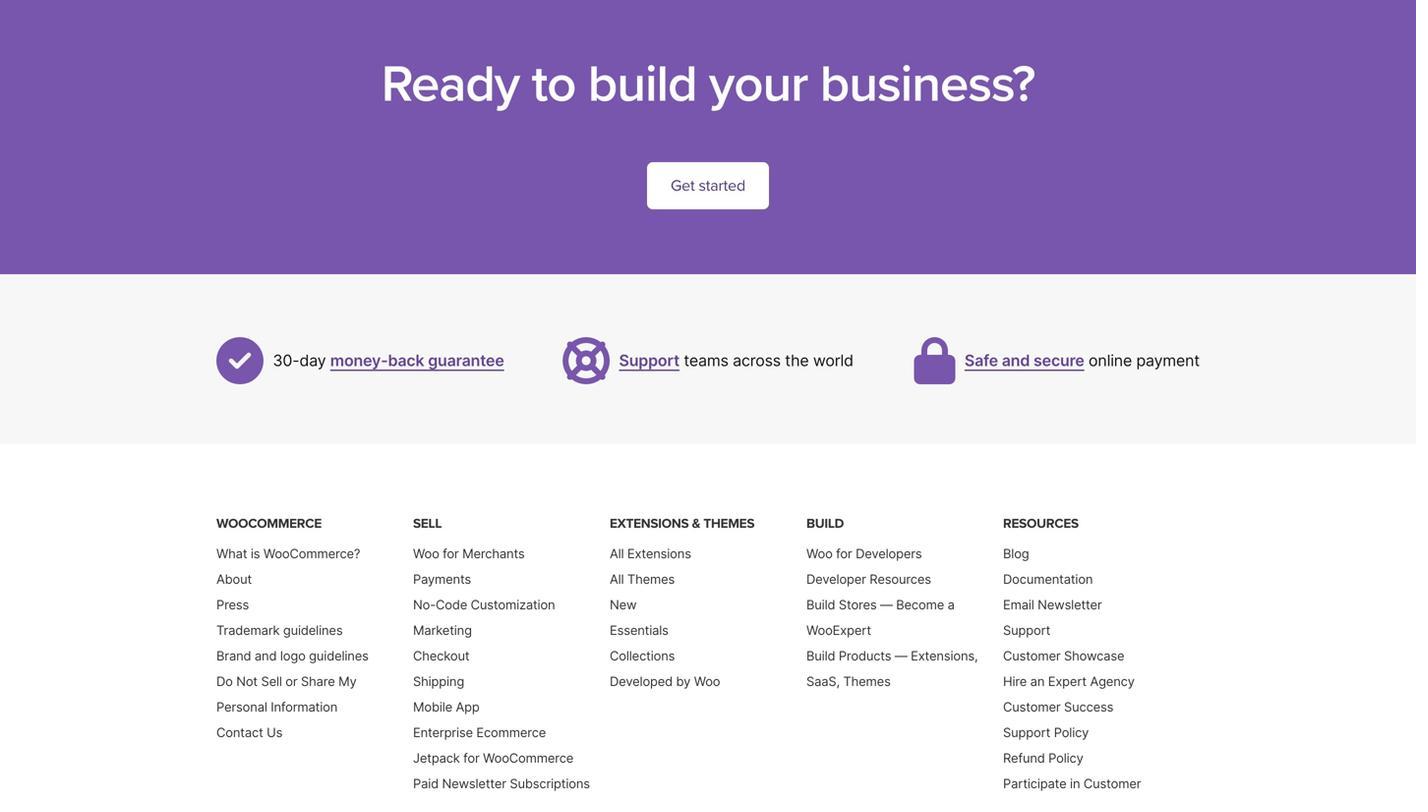 Task type: locate. For each thing, give the bounding box(es) containing it.
1 vertical spatial resources
[[870, 572, 931, 587]]

woocommerce up is
[[216, 516, 322, 532]]

0 vertical spatial —
[[880, 597, 893, 613]]

build up woo for developers
[[806, 516, 844, 532]]

themes down products
[[843, 674, 891, 689]]

woo for developers
[[806, 546, 922, 561]]

1 vertical spatial support
[[1003, 623, 1050, 638]]

build inside build stores — become a wooexpert
[[806, 597, 835, 613]]

all themes link
[[610, 572, 675, 587]]

collections link
[[610, 648, 675, 664]]

0 vertical spatial and
[[1002, 351, 1030, 370]]

policy for refund policy
[[1048, 751, 1083, 766]]

subscriptions
[[510, 776, 590, 791]]

no-code customization
[[413, 597, 555, 613]]

0 horizontal spatial woo
[[413, 546, 439, 561]]

resources up blog link
[[1003, 516, 1079, 532]]

checkout link
[[413, 648, 469, 664]]

extensions up all themes
[[627, 546, 691, 561]]

build
[[588, 54, 697, 115]]

customization
[[471, 597, 555, 613]]

payments
[[413, 572, 471, 587]]

developer
[[806, 572, 866, 587]]

back
[[388, 351, 424, 370]]

newsletter down documentation
[[1038, 597, 1102, 613]]

0 vertical spatial newsletter
[[1038, 597, 1102, 613]]

0 vertical spatial build
[[806, 516, 844, 532]]

safe and secure online payment
[[965, 351, 1200, 370]]

support up refund
[[1003, 725, 1050, 740]]

contact
[[216, 725, 263, 740]]

all for all themes
[[610, 572, 624, 587]]

1 build from the top
[[806, 516, 844, 532]]

support teams across the world
[[619, 351, 853, 370]]

all up all themes
[[610, 546, 624, 561]]

0 vertical spatial support
[[619, 351, 680, 370]]

0 vertical spatial guidelines
[[283, 623, 343, 638]]

newsletter
[[1038, 597, 1102, 613], [442, 776, 506, 791]]

— right stores
[[880, 597, 893, 613]]

policy up in
[[1048, 751, 1083, 766]]

hire an expert agency link
[[1003, 674, 1135, 689]]

is
[[251, 546, 260, 561]]

0 vertical spatial extensions
[[610, 516, 689, 532]]

woo
[[413, 546, 439, 561], [806, 546, 833, 561], [694, 674, 720, 689]]

0 horizontal spatial resources
[[870, 572, 931, 587]]

expert
[[1048, 674, 1087, 689]]

become
[[896, 597, 944, 613]]

themes down 'all extensions' link
[[627, 572, 675, 587]]

what is woocommerce? link
[[216, 546, 360, 561]]

1 horizontal spatial newsletter
[[1038, 597, 1102, 613]]

woo for build
[[806, 546, 833, 561]]

support policy
[[1003, 725, 1089, 740]]

policy for support policy
[[1054, 725, 1089, 740]]

sell up woo for merchants link
[[413, 516, 442, 532]]

hire
[[1003, 674, 1027, 689]]

0 vertical spatial policy
[[1054, 725, 1089, 740]]

— inside the build products — extensions, saas, themes
[[895, 648, 907, 664]]

1 vertical spatial policy
[[1048, 751, 1083, 766]]

1 vertical spatial all
[[610, 572, 624, 587]]

2 vertical spatial themes
[[843, 674, 891, 689]]

support left teams
[[619, 351, 680, 370]]

all extensions
[[610, 546, 691, 561]]

1 vertical spatial —
[[895, 648, 907, 664]]

showcase
[[1064, 648, 1124, 664]]

customer up an
[[1003, 648, 1061, 664]]

for for build
[[836, 546, 852, 561]]

1 vertical spatial build
[[806, 597, 835, 613]]

guidelines up logo
[[283, 623, 343, 638]]

all
[[610, 546, 624, 561], [610, 572, 624, 587]]

newsletter down the jetpack for woocommerce 'link'
[[442, 776, 506, 791]]

1 vertical spatial and
[[255, 648, 277, 664]]

blog link
[[1003, 546, 1029, 561]]

0 vertical spatial sell
[[413, 516, 442, 532]]

— right products
[[895, 648, 907, 664]]

hire an expert agency
[[1003, 674, 1135, 689]]

1 horizontal spatial and
[[1002, 351, 1030, 370]]

an
[[1030, 674, 1045, 689]]

0 horizontal spatial woocommerce
[[216, 516, 322, 532]]

build stores — become a wooexpert link
[[806, 597, 955, 638]]

support down 'email'
[[1003, 623, 1050, 638]]

for up developer
[[836, 546, 852, 561]]

build up saas,
[[806, 648, 835, 664]]

woocommerce down ecommerce
[[483, 751, 574, 766]]

guidelines up my
[[309, 648, 369, 664]]

0 horizontal spatial themes
[[627, 572, 675, 587]]

—
[[880, 597, 893, 613], [895, 648, 907, 664]]

for up payments link
[[443, 546, 459, 561]]

brand and logo guidelines
[[216, 648, 369, 664]]

2 vertical spatial customer
[[1084, 776, 1141, 791]]

all up new link
[[610, 572, 624, 587]]

guidelines
[[283, 623, 343, 638], [309, 648, 369, 664]]

to
[[532, 54, 576, 115]]

themes right &
[[703, 516, 754, 532]]

paid
[[413, 776, 439, 791]]

refund
[[1003, 751, 1045, 766]]

what is woocommerce?
[[216, 546, 360, 561]]

1 vertical spatial themes
[[627, 572, 675, 587]]

customer for customer success
[[1003, 700, 1061, 715]]

support link down 'email'
[[1003, 623, 1050, 638]]

1 all from the top
[[610, 546, 624, 561]]

1 horizontal spatial sell
[[413, 516, 442, 532]]

developed by woo
[[610, 674, 720, 689]]

policy
[[1054, 725, 1089, 740], [1048, 751, 1083, 766]]

— inside build stores — become a wooexpert
[[880, 597, 893, 613]]

resources down the developers
[[870, 572, 931, 587]]

1 vertical spatial sell
[[261, 674, 282, 689]]

customer down an
[[1003, 700, 1061, 715]]

build inside the build products — extensions, saas, themes
[[806, 648, 835, 664]]

0 horizontal spatial —
[[880, 597, 893, 613]]

extensions
[[610, 516, 689, 532], [627, 546, 691, 561]]

woo up payments
[[413, 546, 439, 561]]

0 vertical spatial themes
[[703, 516, 754, 532]]

for for sell
[[443, 546, 459, 561]]

2 build from the top
[[806, 597, 835, 613]]

about link
[[216, 572, 252, 587]]

3 build from the top
[[806, 648, 835, 664]]

2 all from the top
[[610, 572, 624, 587]]

2 horizontal spatial themes
[[843, 674, 891, 689]]

ready
[[381, 54, 519, 115]]

1 vertical spatial newsletter
[[442, 776, 506, 791]]

support for support
[[1003, 623, 1050, 638]]

teams
[[684, 351, 728, 370]]

extensions up 'all extensions' link
[[610, 516, 689, 532]]

paid newsletter subscriptions
[[413, 776, 590, 791]]

support link left teams
[[619, 351, 680, 370]]

support for support teams across the world
[[619, 351, 680, 370]]

customer right in
[[1084, 776, 1141, 791]]

by
[[676, 674, 691, 689]]

a
[[948, 597, 955, 613]]

do not sell or share my personal information link
[[216, 674, 356, 715]]

email newsletter link
[[1003, 597, 1102, 613]]

0 vertical spatial support link
[[619, 351, 680, 370]]

customer for customer showcase
[[1003, 648, 1061, 664]]

1 vertical spatial extensions
[[627, 546, 691, 561]]

business?
[[820, 54, 1035, 115]]

1 horizontal spatial —
[[895, 648, 907, 664]]

woo for sell
[[413, 546, 439, 561]]

ecommerce
[[476, 725, 546, 740]]

and left logo
[[255, 648, 277, 664]]

day
[[299, 351, 326, 370]]

woo up developer
[[806, 546, 833, 561]]

0 vertical spatial all
[[610, 546, 624, 561]]

and right safe
[[1002, 351, 1030, 370]]

developers
[[856, 546, 922, 561]]

developer resources
[[806, 572, 931, 587]]

refund policy link
[[1003, 751, 1083, 766]]

0 horizontal spatial and
[[255, 648, 277, 664]]

1 vertical spatial guidelines
[[309, 648, 369, 664]]

0 horizontal spatial support link
[[619, 351, 680, 370]]

and for brand
[[255, 648, 277, 664]]

documentation
[[1003, 572, 1093, 587]]

0 horizontal spatial sell
[[261, 674, 282, 689]]

newsletter for email
[[1038, 597, 1102, 613]]

0 horizontal spatial for
[[443, 546, 459, 561]]

2 horizontal spatial for
[[836, 546, 852, 561]]

sell left or
[[261, 674, 282, 689]]

code
[[436, 597, 467, 613]]

support for support policy
[[1003, 725, 1050, 740]]

mobile app link
[[413, 700, 480, 715]]

woocommerce?
[[263, 546, 360, 561]]

across
[[733, 351, 781, 370]]

1 horizontal spatial woocommerce
[[483, 751, 574, 766]]

1 horizontal spatial themes
[[703, 516, 754, 532]]

2 horizontal spatial woo
[[806, 546, 833, 561]]

0 horizontal spatial newsletter
[[442, 776, 506, 791]]

woocommerce
[[216, 516, 322, 532], [483, 751, 574, 766]]

policy down customer success link
[[1054, 725, 1089, 740]]

sell
[[413, 516, 442, 532], [261, 674, 282, 689]]

1 vertical spatial customer
[[1003, 700, 1061, 715]]

1 horizontal spatial support link
[[1003, 623, 1050, 638]]

2 vertical spatial support
[[1003, 725, 1050, 740]]

for down enterprise ecommerce
[[463, 751, 480, 766]]

0 vertical spatial customer
[[1003, 648, 1061, 664]]

0 vertical spatial resources
[[1003, 516, 1079, 532]]

world
[[813, 351, 853, 370]]

build down developer
[[806, 597, 835, 613]]

2 vertical spatial build
[[806, 648, 835, 664]]

woo right by
[[694, 674, 720, 689]]

build stores — become a wooexpert
[[806, 597, 955, 638]]

safe
[[965, 351, 998, 370]]

and
[[1002, 351, 1030, 370], [255, 648, 277, 664]]



Task type: describe. For each thing, give the bounding box(es) containing it.
participate
[[1003, 776, 1067, 791]]

developer resources link
[[806, 572, 931, 587]]

stores
[[839, 597, 877, 613]]

1 vertical spatial support link
[[1003, 623, 1050, 638]]

and for safe
[[1002, 351, 1030, 370]]

payments link
[[413, 572, 471, 587]]

get
[[671, 177, 695, 195]]

do
[[216, 674, 233, 689]]

enterprise
[[413, 725, 473, 740]]

contact us
[[216, 725, 282, 740]]

customer inside participate in customer
[[1084, 776, 1141, 791]]

trademark guidelines
[[216, 623, 343, 638]]

paid newsletter subscriptions link
[[413, 776, 590, 791]]

woo for developers link
[[806, 546, 922, 561]]

build for build products — extensions, saas, themes
[[806, 648, 835, 664]]

1 horizontal spatial woo
[[694, 674, 720, 689]]

jetpack
[[413, 751, 460, 766]]

participate in customer
[[1003, 776, 1141, 801]]

ready to build your business?
[[381, 54, 1035, 115]]

&
[[692, 516, 700, 532]]

30-day money-back guarantee
[[273, 351, 504, 370]]

enterprise ecommerce link
[[413, 725, 546, 740]]

shipping
[[413, 674, 464, 689]]

1 vertical spatial woocommerce
[[483, 751, 574, 766]]

build for build stores — become a wooexpert
[[806, 597, 835, 613]]

no-code customization link
[[413, 597, 555, 613]]

brand
[[216, 648, 251, 664]]

1 horizontal spatial resources
[[1003, 516, 1079, 532]]

refund policy
[[1003, 751, 1083, 766]]

products
[[839, 648, 891, 664]]

participate in customer link
[[1003, 776, 1141, 801]]

guarantee
[[428, 351, 504, 370]]

my
[[338, 674, 356, 689]]

mobile app
[[413, 700, 480, 715]]

0 vertical spatial woocommerce
[[216, 516, 322, 532]]

money-back guarantee link
[[330, 351, 504, 370]]

merchants
[[462, 546, 525, 561]]

press link
[[216, 597, 249, 613]]

— for extensions,
[[895, 648, 907, 664]]

shipping link
[[413, 674, 464, 689]]

brand and logo guidelines link
[[216, 648, 369, 664]]

about
[[216, 572, 252, 587]]

marketing link
[[413, 623, 472, 638]]

saas,
[[806, 674, 840, 689]]

information
[[271, 700, 337, 715]]

jetpack for woocommerce
[[413, 751, 574, 766]]

press
[[216, 597, 249, 613]]

extensions & themes
[[610, 516, 754, 532]]

the
[[785, 351, 809, 370]]

customer showcase link
[[1003, 648, 1124, 664]]

essentials link
[[610, 623, 669, 638]]

app
[[456, 700, 480, 715]]

personal
[[216, 700, 267, 715]]

or
[[285, 674, 297, 689]]

30-
[[273, 351, 299, 370]]

online
[[1089, 351, 1132, 370]]

new
[[610, 597, 637, 613]]

all for all extensions
[[610, 546, 624, 561]]

developed
[[610, 674, 673, 689]]

all themes
[[610, 572, 675, 587]]

payment
[[1136, 351, 1200, 370]]

sell inside do not sell or share my personal information
[[261, 674, 282, 689]]

support policy link
[[1003, 725, 1089, 740]]

share
[[301, 674, 335, 689]]

collections
[[610, 648, 675, 664]]

agency
[[1090, 674, 1135, 689]]

enterprise ecommerce
[[413, 725, 546, 740]]

new link
[[610, 597, 637, 613]]

customer success link
[[1003, 700, 1113, 715]]

your
[[709, 54, 808, 115]]

build products — extensions, saas, themes
[[806, 648, 978, 689]]

— for become
[[880, 597, 893, 613]]

trademark
[[216, 623, 280, 638]]

1 horizontal spatial for
[[463, 751, 480, 766]]

newsletter for paid
[[442, 776, 506, 791]]

all extensions link
[[610, 546, 691, 561]]

mobile
[[413, 700, 452, 715]]

email
[[1003, 597, 1034, 613]]

woo for merchants
[[413, 546, 525, 561]]

documentation link
[[1003, 572, 1093, 587]]

developed by woo link
[[610, 674, 720, 689]]

get started link
[[645, 160, 771, 212]]

not
[[236, 674, 258, 689]]

build products — extensions, saas, themes link
[[806, 648, 978, 689]]

checkout
[[413, 648, 469, 664]]

customer success
[[1003, 700, 1113, 715]]

build for build
[[806, 516, 844, 532]]

email newsletter
[[1003, 597, 1102, 613]]

trademark guidelines link
[[216, 623, 343, 638]]

themes inside the build products — extensions, saas, themes
[[843, 674, 891, 689]]



Task type: vqa. For each thing, say whether or not it's contained in the screenshot.
month
no



